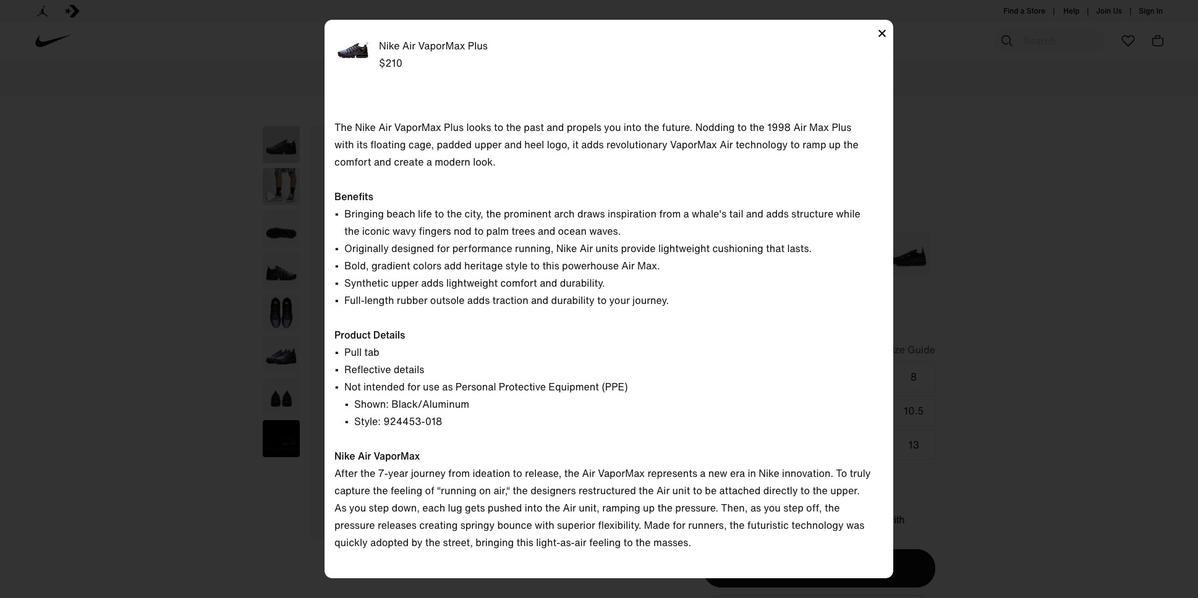 Task type: locate. For each thing, give the bounding box(es) containing it.
add
[[444, 258, 462, 273]]

to left the ramp at the top right of the page
[[791, 137, 800, 152]]

| right us
[[1130, 6, 1132, 16]]

adds right outsole in the left of the page
[[467, 293, 490, 308]]

this
[[543, 258, 559, 273], [517, 535, 534, 550]]

1 horizontal spatial upper
[[475, 137, 502, 152]]

for up masses.
[[673, 518, 686, 533]]

fingers
[[419, 224, 451, 239]]

adds right it on the top left of page
[[581, 137, 604, 152]]

0 vertical spatial comfort
[[335, 155, 371, 169]]

adds inside the nike air vapormax plus looks to the past and propels you into the future. nodding to the 1998 air max plus with its floating cage, padded upper and heel logo, it adds revolutionary vapormax air technology to ramp up the comfort and create a modern look.
[[581, 137, 604, 152]]

document containing nike air vapormax plus
[[325, 20, 894, 579]]

2 step from the left
[[784, 501, 804, 516]]

durability.
[[560, 276, 605, 291]]

2 horizontal spatial for
[[673, 518, 686, 533]]

0 vertical spatial up
[[829, 137, 841, 152]]

sign in button
[[1139, 1, 1163, 22]]

releases
[[378, 518, 417, 533]]

creating
[[419, 518, 458, 533]]

0 vertical spatial lightweight
[[658, 241, 710, 256]]

| right store
[[1053, 6, 1055, 16]]

runners,
[[688, 518, 727, 533]]

and right traction
[[531, 293, 549, 308]]

0 horizontal spatial comfort
[[335, 155, 371, 169]]

not
[[344, 380, 361, 395]]

whale's
[[692, 207, 727, 221]]

find
[[1004, 6, 1019, 16]]

comfort down style
[[501, 276, 537, 291]]

1 vertical spatial for
[[407, 380, 420, 395]]

of inside nike air vapormax after the 7-year journey from ideation to release, the air vapormax represents a new era in nike innovation. to truly capture the feeling of "running on air," the designers restructured the air unit to be attached directly to the upper. as you step down, each lug gets pushed into the air unit, ramping up the pressure. then, as you step off, the pressure releases creating springy bounce with superior flexibility. made for runners, the futuristic technology was quickly adopted by the street, bringing this light-as-air feeling to the masses.
[[425, 484, 435, 498]]

technology inside the nike air vapormax plus looks to the past and propels you into the future. nodding to the 1998 air max plus with its floating cage, padded upper and heel logo, it adds revolutionary vapormax air technology to ramp up the comfort and create a modern look.
[[736, 137, 788, 152]]

truly
[[850, 466, 871, 481]]

0 horizontal spatial from
[[448, 466, 470, 481]]

this inside nike air vapormax after the 7-year journey from ideation to release, the air vapormax represents a new era in nike innovation. to truly capture the feeling of "running on air," the designers restructured the air unit to be attached directly to the upper. as you step down, each lug gets pushed into the air unit, ramping up the pressure. then, as you step off, the pressure releases creating springy bounce with superior flexibility. made for runners, the futuristic technology was quickly adopted by the street, bringing this light-as-air feeling to the masses.
[[517, 535, 534, 550]]

0 horizontal spatial technology
[[736, 137, 788, 152]]

you up futuristic
[[764, 501, 781, 516]]

to down flexibility.
[[624, 535, 633, 550]]

pull
[[344, 345, 362, 360]]

air
[[402, 38, 416, 53], [379, 120, 392, 135], [794, 120, 807, 135], [720, 137, 733, 152], [580, 241, 593, 256], [622, 258, 635, 273], [358, 449, 371, 464], [582, 466, 595, 481], [657, 484, 670, 498], [563, 501, 576, 516]]

$52.50
[[854, 515, 884, 526]]

with up light-
[[535, 518, 554, 533]]

a left whale's
[[684, 207, 689, 221]]

logo,
[[547, 137, 570, 152]]

from right inspiration
[[659, 207, 681, 221]]

4 nike air vapormax plus men's shoes image from the top
[[263, 294, 300, 331]]

0 horizontal spatial you
[[349, 501, 366, 516]]

protective
[[499, 380, 546, 395]]

for left use
[[407, 380, 420, 395]]

black/anthracite/white/bright crimson image
[[703, 233, 747, 277]]

use
[[423, 380, 440, 395]]

0 horizontal spatial upper
[[391, 276, 419, 291]]

air,"
[[494, 484, 510, 498]]

0 vertical spatial for
[[437, 241, 450, 256]]

1 vertical spatial of
[[843, 515, 851, 526]]

as inside product details pull tab reflective details not intended for use as personal protective equipment (ppe) shown: black/aluminum style: 924453-018
[[442, 380, 453, 395]]

document
[[325, 20, 894, 579]]

0 vertical spatial upper
[[475, 137, 502, 152]]

plus
[[468, 38, 488, 53], [444, 120, 464, 135], [832, 120, 852, 135]]

life
[[418, 207, 432, 221]]

size guide link
[[886, 342, 936, 357]]

1 horizontal spatial |
[[1087, 6, 1089, 16]]

1 horizontal spatial step
[[784, 501, 804, 516]]

down,
[[392, 501, 420, 516]]

learn more button
[[812, 527, 862, 538]]

1 horizontal spatial from
[[659, 207, 681, 221]]

upper up "rubber"
[[391, 276, 419, 291]]

this down running, at top
[[543, 258, 559, 273]]

the down then,
[[730, 518, 745, 533]]

menu
[[1059, 0, 1085, 22]]

3 | from the left
[[1130, 6, 1132, 16]]

to right looks
[[494, 120, 503, 135]]

8
[[911, 370, 917, 384]]

you right as
[[349, 501, 366, 516]]

1 vertical spatial lightweight
[[446, 276, 498, 291]]

to right nodding
[[738, 120, 747, 135]]

comfort down its
[[335, 155, 371, 169]]

0 vertical spatial into
[[624, 120, 642, 135]]

0 horizontal spatial |
[[1053, 6, 1055, 16]]

converse image
[[65, 4, 80, 19]]

tab
[[364, 345, 380, 360]]

upper up look.
[[475, 137, 502, 152]]

nike air vapormax after the 7-year journey from ideation to release, the air vapormax represents a new era in nike innovation. to truly capture the feeling of "running on air," the designers restructured the air unit to be attached directly to the upper. as you step down, each lug gets pushed into the air unit, ramping up the pressure. then, as you step off, the pressure releases creating springy bounce with superior flexibility. made for runners, the futuristic technology was quickly adopted by the street, bringing this light-as-air feeling to the masses.
[[335, 449, 871, 550]]

nike inside benefits bringing beach life to the city, the prominent arch draws inspiration from a whale's tail and adds structure while the iconic wavy fingers nod to palm trees and ocean waves. originally designed for performance running, nike air units provide lightweight cushioning that lasts. bold, gradient colors add heritage style to this powerhouse air max. synthetic upper adds lightweight comfort and durability. full-length rubber outsole adds traction and durability to your journey.
[[556, 241, 577, 256]]

step up releases
[[369, 501, 389, 516]]

of down journey
[[425, 484, 435, 498]]

0 horizontal spatial for
[[407, 380, 420, 395]]

1 | from the left
[[1053, 6, 1055, 16]]

guide
[[908, 342, 936, 357]]

for inside nike air vapormax after the 7-year journey from ideation to release, the air vapormax represents a new era in nike innovation. to truly capture the feeling of "running on air," the designers restructured the air unit to be attached directly to the upper. as you step down, each lug gets pushed into the air unit, ramping up the pressure. then, as you step off, the pressure releases creating springy bounce with superior flexibility. made for runners, the futuristic technology was quickly adopted by the street, bringing this light-as-air feeling to the masses.
[[673, 518, 686, 533]]

your
[[609, 293, 630, 308]]

to down the innovation.
[[801, 484, 810, 498]]

you right propels
[[604, 120, 621, 135]]

the up off,
[[813, 484, 828, 498]]

store
[[1027, 6, 1046, 16]]

open search modal image
[[1000, 33, 1015, 48]]

pushed
[[488, 501, 522, 516]]

in
[[748, 466, 756, 481]]

it
[[573, 137, 579, 152]]

previous image
[[584, 510, 591, 518]]

1 vertical spatial as
[[751, 501, 761, 516]]

0 vertical spatial from
[[659, 207, 681, 221]]

then,
[[721, 501, 748, 516]]

with right $52.50
[[887, 515, 905, 526]]

cushioning
[[713, 241, 764, 256]]

2 horizontal spatial plus
[[832, 120, 852, 135]]

year
[[388, 466, 408, 481]]

1 horizontal spatial as
[[751, 501, 761, 516]]

as inside nike air vapormax after the 7-year journey from ideation to release, the air vapormax represents a new era in nike innovation. to truly capture the feeling of "running on air," the designers restructured the air unit to be attached directly to the upper. as you step down, each lug gets pushed into the air unit, ramping up the pressure. then, as you step off, the pressure releases creating springy bounce with superior flexibility. made for runners, the futuristic technology was quickly adopted by the street, bringing this light-as-air feeling to the masses.
[[751, 501, 761, 516]]

and down the floating
[[374, 155, 391, 169]]

a down cage,
[[426, 155, 432, 169]]

up
[[829, 137, 841, 152], [643, 501, 655, 516]]

| for join us
[[1130, 6, 1132, 16]]

gradient
[[372, 258, 410, 273]]

0 horizontal spatial feeling
[[391, 484, 422, 498]]

this down the bounce
[[517, 535, 534, 550]]

0 horizontal spatial step
[[369, 501, 389, 516]]

inspiration
[[608, 207, 657, 221]]

nike
[[379, 38, 400, 53], [355, 120, 376, 135], [556, 241, 577, 256], [335, 449, 355, 464], [759, 466, 780, 481]]

the up palm
[[486, 207, 501, 221]]

more
[[840, 527, 862, 538]]

nike air vapormax plus men's shoes image
[[263, 126, 300, 163], [263, 210, 300, 247], [263, 252, 300, 289], [263, 294, 300, 331], [263, 336, 300, 373], [263, 378, 300, 416], [263, 420, 300, 458]]

up right the ramp at the top right of the page
[[829, 137, 841, 152]]

sign in
[[1139, 6, 1163, 16]]

past
[[524, 120, 544, 135]]

0 vertical spatial $210
[[379, 56, 402, 70]]

1 horizontal spatial for
[[437, 241, 450, 256]]

0 horizontal spatial into
[[525, 501, 543, 516]]

shown:
[[354, 397, 389, 412]]

and up running, at top
[[538, 224, 555, 239]]

1 horizontal spatial comfort
[[501, 276, 537, 291]]

0 vertical spatial technology
[[736, 137, 788, 152]]

1 horizontal spatial plus
[[468, 38, 488, 53]]

0 horizontal spatial $210
[[379, 56, 402, 70]]

traction
[[493, 293, 528, 308]]

the down 7-
[[373, 484, 388, 498]]

for down fingers
[[437, 241, 450, 256]]

adopted
[[370, 535, 409, 550]]

from inside benefits bringing beach life to the city, the prominent arch draws inspiration from a whale's tail and adds structure while the iconic wavy fingers nod to palm trees and ocean waves. originally designed for performance running, nike air units provide lightweight cushioning that lasts. bold, gradient colors add heritage style to this powerhouse air max. synthetic upper adds lightweight comfort and durability. full-length rubber outsole adds traction and durability to your journey.
[[659, 207, 681, 221]]

feeling down flexibility.
[[589, 535, 621, 550]]

1 vertical spatial up
[[643, 501, 655, 516]]

of up more
[[843, 515, 851, 526]]

nike home page image
[[29, 17, 78, 65]]

and right tail
[[746, 207, 764, 221]]

1 step from the left
[[369, 501, 389, 516]]

1 horizontal spatial $210
[[703, 202, 727, 217]]

the right the ramp at the top right of the page
[[844, 137, 859, 152]]

a left new
[[700, 466, 706, 481]]

the
[[506, 120, 521, 135], [644, 120, 659, 135], [750, 120, 765, 135], [844, 137, 859, 152], [447, 207, 462, 221], [486, 207, 501, 221], [344, 224, 360, 239], [360, 466, 375, 481], [564, 466, 580, 481], [373, 484, 388, 498], [513, 484, 528, 498], [639, 484, 654, 498], [813, 484, 828, 498], [545, 501, 560, 516], [658, 501, 673, 516], [825, 501, 840, 516], [730, 518, 745, 533], [425, 535, 440, 550], [636, 535, 651, 550]]

0 vertical spatial this
[[543, 258, 559, 273]]

a right find
[[1021, 6, 1025, 16]]

a inside benefits bringing beach life to the city, the prominent arch draws inspiration from a whale's tail and adds structure while the iconic wavy fingers nod to palm trees and ocean waves. originally designed for performance running, nike air units provide lightweight cushioning that lasts. bold, gradient colors add heritage style to this powerhouse air max. synthetic upper adds lightweight comfort and durability. full-length rubber outsole adds traction and durability to your journey.
[[684, 207, 689, 221]]

1 vertical spatial this
[[517, 535, 534, 550]]

0 horizontal spatial up
[[643, 501, 655, 516]]

length
[[365, 293, 394, 308]]

1 vertical spatial upper
[[391, 276, 419, 291]]

2 horizontal spatial with
[[887, 515, 905, 526]]

into up 'revolutionary'
[[624, 120, 642, 135]]

0 vertical spatial of
[[425, 484, 435, 498]]

to
[[494, 120, 503, 135], [738, 120, 747, 135], [791, 137, 800, 152], [435, 207, 444, 221], [474, 224, 484, 239], [530, 258, 540, 273], [597, 293, 607, 308], [513, 466, 522, 481], [693, 484, 702, 498], [801, 484, 810, 498], [624, 535, 633, 550]]

a inside nike air vapormax after the 7-year journey from ideation to release, the air vapormax represents a new era in nike innovation. to truly capture the feeling of "running on air," the designers restructured the air unit to be attached directly to the upper. as you step down, each lug gets pushed into the air unit, ramping up the pressure. then, as you step off, the pressure releases creating springy bounce with superior flexibility. made for runners, the futuristic technology was quickly adopted by the street, bringing this light-as-air feeling to the masses.
[[700, 466, 706, 481]]

a inside find a store link
[[1021, 6, 1025, 16]]

as up futuristic
[[751, 501, 761, 516]]

vapormax
[[418, 38, 465, 53], [394, 120, 441, 135], [670, 137, 717, 152], [374, 449, 420, 464], [598, 466, 645, 481]]

1 horizontal spatial with
[[535, 518, 554, 533]]

1 vertical spatial from
[[448, 466, 470, 481]]

1 horizontal spatial you
[[604, 120, 621, 135]]

0 horizontal spatial with
[[335, 137, 354, 152]]

with inside nike air vapormax after the 7-year journey from ideation to release, the air vapormax represents a new era in nike innovation. to truly capture the feeling of "running on air," the designers restructured the air unit to be attached directly to the upper. as you step down, each lug gets pushed into the air unit, ramping up the pressure. then, as you step off, the pressure releases creating springy bounce with superior flexibility. made for runners, the futuristic technology was quickly adopted by the street, bringing this light-as-air feeling to the masses.
[[535, 518, 554, 533]]

as right use
[[442, 380, 453, 395]]

upper inside the nike air vapormax plus looks to the past and propels you into the future. nodding to the 1998 air max plus with its floating cage, padded upper and heel logo, it adds revolutionary vapormax air technology to ramp up the comfort and create a modern look.
[[475, 137, 502, 152]]

1 vertical spatial comfort
[[501, 276, 537, 291]]

(ppe)
[[602, 380, 628, 395]]

from up "running
[[448, 466, 470, 481]]

.
[[806, 527, 809, 538]]

max.
[[637, 258, 660, 273]]

the up made
[[658, 501, 673, 516]]

nodding
[[695, 120, 735, 135]]

benefits bringing beach life to the city, the prominent arch draws inspiration from a whale's tail and adds structure while the iconic wavy fingers nod to palm trees and ocean waves. originally designed for performance running, nike air units provide lightweight cushioning that lasts. bold, gradient colors add heritage style to this powerhouse air max. synthetic upper adds lightweight comfort and durability. full-length rubber outsole adds traction and durability to your journey.
[[335, 189, 861, 308]]

1 horizontal spatial this
[[543, 258, 559, 273]]

2 horizontal spatial you
[[764, 501, 781, 516]]

the up ramping
[[639, 484, 654, 498]]

upper
[[475, 137, 502, 152], [391, 276, 419, 291]]

0 vertical spatial feeling
[[391, 484, 422, 498]]

0 horizontal spatial as
[[442, 380, 453, 395]]

journey.
[[633, 293, 669, 308]]

the right air,"
[[513, 484, 528, 498]]

2 vertical spatial for
[[673, 518, 686, 533]]

made
[[644, 518, 670, 533]]

1 horizontal spatial lightweight
[[658, 241, 710, 256]]

with down the
[[335, 137, 354, 152]]

1 horizontal spatial up
[[829, 137, 841, 152]]

product
[[335, 328, 371, 343]]

for inside product details pull tab reflective details not intended for use as personal protective equipment (ppe) shown: black/aluminum style: 924453-018
[[407, 380, 420, 395]]

technology down 1998
[[736, 137, 788, 152]]

1 horizontal spatial into
[[624, 120, 642, 135]]

0 horizontal spatial of
[[425, 484, 435, 498]]

1 vertical spatial into
[[525, 501, 543, 516]]

size
[[886, 342, 905, 357]]

1 horizontal spatial of
[[843, 515, 851, 526]]

1 horizontal spatial technology
[[792, 518, 844, 533]]

1 vertical spatial technology
[[792, 518, 844, 533]]

lightweight up max.
[[658, 241, 710, 256]]

2 horizontal spatial |
[[1130, 6, 1132, 16]]

as-
[[560, 535, 575, 550]]

feeling up the down,
[[391, 484, 422, 498]]

favorites image
[[1121, 33, 1136, 48]]

0 horizontal spatial lightweight
[[446, 276, 498, 291]]

ideation
[[473, 466, 510, 481]]

0 vertical spatial as
[[442, 380, 453, 395]]

the left 1998
[[750, 120, 765, 135]]

| left "join"
[[1087, 6, 1089, 16]]

lightweight down heritage
[[446, 276, 498, 291]]

up up made
[[643, 501, 655, 516]]

018
[[425, 414, 442, 429]]

white/black/psychic blue/university red image
[[749, 233, 793, 277]]

step
[[369, 501, 389, 516], [784, 501, 804, 516]]

technology down off,
[[792, 518, 844, 533]]

step left off,
[[784, 501, 804, 516]]

lightweight
[[658, 241, 710, 256], [446, 276, 498, 291]]

comfort
[[335, 155, 371, 169], [501, 276, 537, 291]]

1 vertical spatial feeling
[[589, 535, 621, 550]]

attached
[[719, 484, 761, 498]]

revolutionary
[[607, 137, 668, 152]]

0 horizontal spatial this
[[517, 535, 534, 550]]

and
[[547, 120, 564, 135], [504, 137, 522, 152], [374, 155, 391, 169], [746, 207, 764, 221], [538, 224, 555, 239], [540, 276, 557, 291], [531, 293, 549, 308]]

highly
[[349, 146, 375, 159]]

into up the bounce
[[525, 501, 543, 516]]



Task type: describe. For each thing, give the bounding box(es) containing it.
waves.
[[589, 224, 621, 239]]

and up logo,
[[547, 120, 564, 135]]

6 nike air vapormax plus men's shoes image from the top
[[263, 378, 300, 416]]

and left heel
[[504, 137, 522, 152]]

nike inside the nike air vapormax plus looks to the past and propels you into the future. nodding to the 1998 air max plus with its floating cage, padded upper and heel logo, it adds revolutionary vapormax air technology to ramp up the comfort and create a modern look.
[[355, 120, 376, 135]]

of inside 4 interest-free payments of $52.50 with klarna . learn more
[[843, 515, 851, 526]]

interest-
[[742, 515, 778, 526]]

join
[[1097, 6, 1111, 16]]

the right off,
[[825, 501, 840, 516]]

2 nike air vapormax plus men's shoes image from the top
[[263, 210, 300, 247]]

black/aluminum
[[391, 397, 469, 412]]

$210 inside nike air vapormax plus $210
[[379, 56, 402, 70]]

innovation.
[[782, 466, 834, 481]]

full-
[[344, 293, 365, 308]]

directly
[[763, 484, 798, 498]]

this inside benefits bringing beach life to the city, the prominent arch draws inspiration from a whale's tail and adds structure while the iconic wavy fingers nod to palm trees and ocean waves. originally designed for performance running, nike air units provide lightweight cushioning that lasts. bold, gradient colors add heritage style to this powerhouse air max. synthetic upper adds lightweight comfort and durability. full-length rubber outsole adds traction and durability to your journey.
[[543, 258, 559, 273]]

heel
[[525, 137, 544, 152]]

to left the release,
[[513, 466, 522, 481]]

into inside the nike air vapormax plus looks to the past and propels you into the future. nodding to the 1998 air max plus with its floating cage, padded upper and heel logo, it adds revolutionary vapormax air technology to ramp up the comfort and create a modern look.
[[624, 120, 642, 135]]

learn
[[812, 527, 837, 538]]

next image
[[611, 510, 618, 518]]

cage,
[[409, 137, 434, 152]]

black/black/dark grey image
[[887, 233, 931, 277]]

7 nike air vapormax plus men's shoes image from the top
[[263, 420, 300, 458]]

4 interest-free payments of $52.50 with klarna . learn more
[[734, 515, 905, 538]]

payments
[[798, 515, 840, 526]]

up inside nike air vapormax after the 7-year journey from ideation to release, the air vapormax represents a new era in nike innovation. to truly capture the feeling of "running on air," the designers restructured the air unit to be attached directly to the upper. as you step down, each lug gets pushed into the air unit, ramping up the pressure. then, as you step off, the pressure releases creating springy bounce with superior flexibility. made for runners, the futuristic technology was quickly adopted by the street, bringing this light-as-air feeling to the masses.
[[643, 501, 655, 516]]

jordan image
[[35, 4, 50, 19]]

wavy
[[393, 224, 416, 239]]

originally
[[344, 241, 389, 256]]

arch
[[554, 207, 575, 221]]

size guide
[[886, 342, 936, 357]]

details
[[373, 328, 405, 343]]

to left be at the bottom right of the page
[[693, 484, 702, 498]]

beach
[[387, 207, 415, 221]]

outsole
[[430, 293, 465, 308]]

air inside nike air vapormax plus $210
[[402, 38, 416, 53]]

draws
[[577, 207, 605, 221]]

flexibility.
[[598, 518, 641, 533]]

each
[[423, 501, 445, 516]]

join us
[[1097, 6, 1122, 16]]

adds up that
[[766, 207, 789, 221]]

highly rated
[[349, 146, 402, 159]]

with inside the nike air vapormax plus looks to the past and propels you into the future. nodding to the 1998 air max plus with its floating cage, padded upper and heel logo, it adds revolutionary vapormax air technology to ramp up the comfort and create a modern look.
[[335, 137, 354, 152]]

14
[[719, 472, 730, 486]]

from inside nike air vapormax after the 7-year journey from ideation to release, the air vapormax represents a new era in nike innovation. to truly capture the feeling of "running on air," the designers restructured the air unit to be attached directly to the upper. as you step down, each lug gets pushed into the air unit, ramping up the pressure. then, as you step off, the pressure releases creating springy bounce with superior flexibility. made for runners, the futuristic technology was quickly adopted by the street, bringing this light-as-air feeling to the masses.
[[448, 466, 470, 481]]

1998
[[767, 120, 791, 135]]

nike inside nike air vapormax plus $210
[[379, 38, 400, 53]]

look.
[[473, 155, 496, 169]]

2 | from the left
[[1087, 6, 1089, 16]]

the down made
[[636, 535, 651, 550]]

plus inside nike air vapormax plus $210
[[468, 38, 488, 53]]

adds down colors
[[421, 276, 444, 291]]

bringing
[[344, 207, 384, 221]]

"running
[[437, 484, 477, 498]]

be
[[705, 484, 717, 498]]

designers
[[531, 484, 576, 498]]

was
[[846, 518, 865, 533]]

modern
[[435, 155, 470, 169]]

provide
[[621, 241, 656, 256]]

for inside benefits bringing beach life to the city, the prominent arch draws inspiration from a whale's tail and adds structure while the iconic wavy fingers nod to palm trees and ocean waves. originally designed for performance running, nike air units provide lightweight cushioning that lasts. bold, gradient colors add heritage style to this powerhouse air max. synthetic upper adds lightweight comfort and durability. full-length rubber outsole adds traction and durability to your journey.
[[437, 241, 450, 256]]

the up nod
[[447, 207, 462, 221]]

the left past
[[506, 120, 521, 135]]

represents
[[648, 466, 698, 481]]

iconic
[[362, 224, 390, 239]]

to
[[836, 466, 847, 481]]

upper inside benefits bringing beach life to the city, the prominent arch draws inspiration from a whale's tail and adds structure while the iconic wavy fingers nod to palm trees and ocean waves. originally designed for performance running, nike air units provide lightweight cushioning that lasts. bold, gradient colors add heritage style to this powerhouse air max. synthetic upper adds lightweight comfort and durability. full-length rubber outsole adds traction and durability to your journey.
[[391, 276, 419, 291]]

restructured
[[579, 484, 636, 498]]

the down designers
[[545, 501, 560, 516]]

street,
[[443, 535, 473, 550]]

unit,
[[579, 501, 600, 516]]

join us link
[[1097, 1, 1122, 22]]

equipment
[[549, 380, 599, 395]]

1 vertical spatial $210
[[703, 202, 727, 217]]

the down bringing on the left of page
[[344, 224, 360, 239]]

futuristic
[[747, 518, 789, 533]]

comfort inside benefits bringing beach life to the city, the prominent arch draws inspiration from a whale's tail and adds structure while the iconic wavy fingers nod to palm trees and ocean waves. originally designed for performance running, nike air units provide lightweight cushioning that lasts. bold, gradient colors add heritage style to this powerhouse air max. synthetic upper adds lightweight comfort and durability. full-length rubber outsole adds traction and durability to your journey.
[[501, 276, 537, 291]]

personal
[[456, 380, 496, 395]]

looks
[[466, 120, 491, 135]]

3 nike air vapormax plus men's shoes image from the top
[[263, 252, 300, 289]]

vapormax inside nike air vapormax plus $210
[[418, 38, 465, 53]]

superior
[[557, 518, 595, 533]]

find a store
[[1004, 6, 1046, 16]]

7-
[[378, 466, 388, 481]]

comfort inside the nike air vapormax plus looks to the past and propels you into the future. nodding to the 1998 air max plus with its floating cage, padded upper and heel logo, it adds revolutionary vapormax air technology to ramp up the comfort and create a modern look.
[[335, 155, 371, 169]]

to right life
[[435, 207, 444, 221]]

style
[[506, 258, 528, 273]]

gets
[[465, 501, 485, 516]]

heritage
[[464, 258, 503, 273]]

into inside nike air vapormax after the 7-year journey from ideation to release, the air vapormax represents a new era in nike innovation. to truly capture the feeling of "running on air," the designers restructured the air unit to be attached directly to the upper. as you step down, each lug gets pushed into the air unit, ramping up the pressure. then, as you step off, the pressure releases creating springy bounce with superior flexibility. made for runners, the futuristic technology was quickly adopted by the street, bringing this light-as-air feeling to the masses.
[[525, 501, 543, 516]]

lasts.
[[787, 241, 812, 256]]

technology inside nike air vapormax after the 7-year journey from ideation to release, the air vapormax represents a new era in nike innovation. to truly capture the feeling of "running on air," the designers restructured the air unit to be attached directly to the upper. as you step down, each lug gets pushed into the air unit, ramping up the pressure. then, as you step off, the pressure releases creating springy bounce with superior flexibility. made for runners, the futuristic technology was quickly adopted by the street, bringing this light-as-air feeling to the masses.
[[792, 518, 844, 533]]

as
[[335, 501, 347, 516]]

ramp
[[803, 137, 826, 152]]

you inside the nike air vapormax plus looks to the past and propels you into the future. nodding to the 1998 air max plus with its floating cage, padded upper and heel logo, it adds revolutionary vapormax air technology to ramp up the comfort and create a modern look.
[[604, 120, 621, 135]]

the nike air vapormax plus looks to the past and propels you into the future. nodding to the 1998 air max plus with its floating cage, padded upper and heel logo, it adds revolutionary vapormax air technology to ramp up the comfort and create a modern look.
[[335, 120, 859, 169]]

masses.
[[654, 535, 691, 550]]

and up durability
[[540, 276, 557, 291]]

up inside the nike air vapormax plus looks to the past and propels you into the future. nodding to the 1998 air max plus with its floating cage, padded upper and heel logo, it adds revolutionary vapormax air technology to ramp up the comfort and create a modern look.
[[829, 137, 841, 152]]

reflective
[[344, 362, 391, 377]]

units
[[596, 241, 618, 256]]

undefined image
[[263, 168, 300, 205]]

nod
[[454, 224, 472, 239]]

by
[[412, 535, 423, 550]]

to right nod
[[474, 224, 484, 239]]

padded
[[437, 137, 472, 152]]

trees
[[512, 224, 535, 239]]

the left 7-
[[360, 466, 375, 481]]

tail
[[729, 207, 744, 221]]

to down running, at top
[[530, 258, 540, 273]]

benefits
[[335, 189, 373, 204]]

the right by on the left of the page
[[425, 535, 440, 550]]

nike air vapormax plus $210
[[379, 38, 488, 70]]

rubber
[[397, 293, 428, 308]]

that
[[766, 241, 785, 256]]

4
[[734, 515, 739, 526]]

with inside 4 interest-free payments of $52.50 with klarna . learn more
[[887, 515, 905, 526]]

5 nike air vapormax plus men's shoes image from the top
[[263, 336, 300, 373]]

the up 'revolutionary'
[[644, 120, 659, 135]]

palm
[[486, 224, 509, 239]]

1 nike air vapormax plus men's shoes image from the top
[[263, 126, 300, 163]]

to left your
[[597, 293, 607, 308]]

1 horizontal spatial feeling
[[589, 535, 621, 550]]

black/aluminum image
[[795, 233, 839, 277]]

0 horizontal spatial plus
[[444, 120, 464, 135]]

10.5
[[904, 404, 924, 418]]

propels
[[567, 120, 602, 135]]

release,
[[525, 466, 562, 481]]

performance
[[452, 241, 512, 256]]

| for find a store
[[1053, 6, 1055, 16]]

lug
[[448, 501, 462, 516]]

off,
[[806, 501, 822, 516]]

durability
[[551, 293, 595, 308]]

a inside the nike air vapormax plus looks to the past and propels you into the future. nodding to the 1998 air max plus with its floating cage, padded upper and heel logo, it adds revolutionary vapormax air technology to ramp up the comfort and create a modern look.
[[426, 155, 432, 169]]

the up designers
[[564, 466, 580, 481]]

while
[[836, 207, 861, 221]]



Task type: vqa. For each thing, say whether or not it's contained in the screenshot.
Jacket.
no



